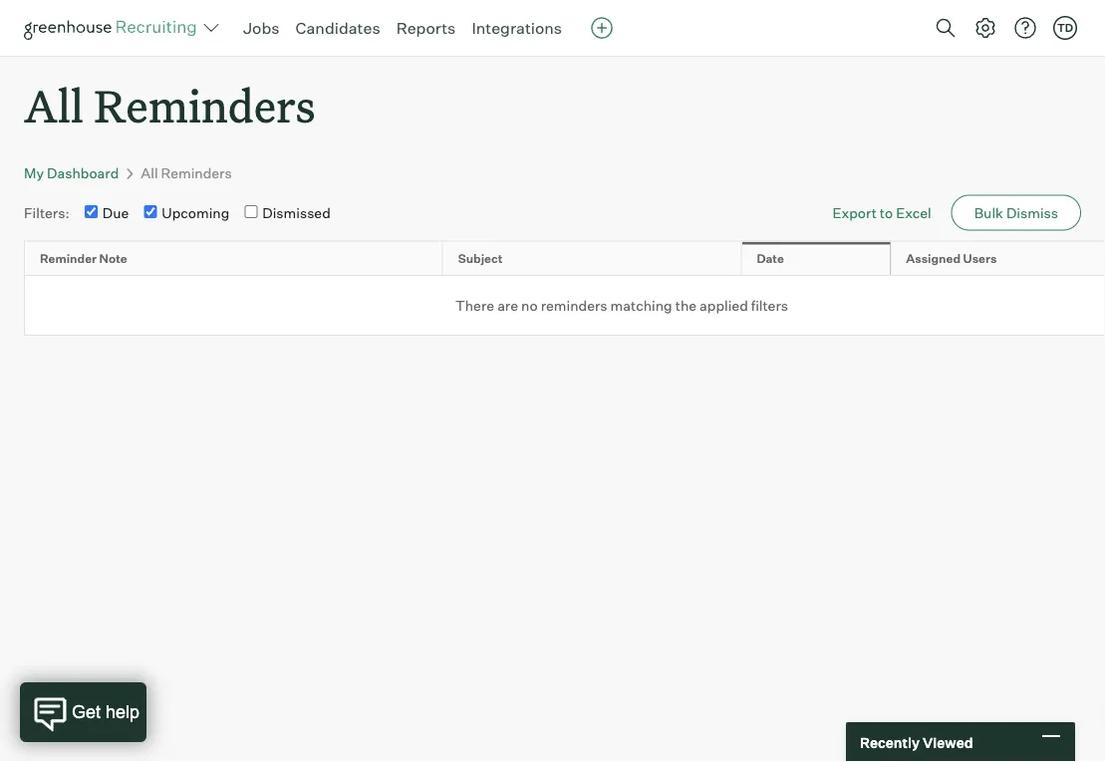 Task type: describe. For each thing, give the bounding box(es) containing it.
0 vertical spatial all reminders
[[24, 76, 316, 135]]

note
[[99, 251, 127, 266]]

my
[[24, 165, 44, 182]]

reports link
[[396, 18, 456, 38]]

bulk dismiss button
[[952, 195, 1082, 231]]

bulk dismiss
[[975, 204, 1059, 222]]

0 vertical spatial reminders
[[94, 76, 316, 135]]

are
[[498, 297, 519, 314]]

jobs link
[[243, 18, 280, 38]]

td button
[[1054, 16, 1078, 40]]

assigned users
[[907, 251, 997, 266]]

recently
[[860, 734, 920, 751]]

reminder
[[40, 251, 97, 266]]

1 vertical spatial reminders
[[161, 165, 232, 182]]

configure image
[[974, 16, 998, 40]]

my dashboard link
[[24, 165, 119, 182]]

my dashboard
[[24, 165, 119, 182]]

td button
[[1050, 12, 1082, 44]]

reports
[[396, 18, 456, 38]]

matching
[[611, 297, 673, 314]]

excel
[[896, 204, 932, 222]]

export to excel
[[833, 204, 932, 222]]

all reminders link
[[141, 165, 232, 182]]

the
[[676, 297, 697, 314]]

viewed
[[923, 734, 974, 751]]

assigned
[[907, 251, 961, 266]]

export to excel link
[[813, 194, 952, 231]]

applied
[[700, 297, 748, 314]]

dismissed
[[262, 204, 331, 222]]

1 vertical spatial all reminders
[[141, 165, 232, 182]]

Due checkbox
[[85, 205, 97, 218]]

1 horizontal spatial all
[[141, 165, 158, 182]]

reminder note
[[40, 251, 127, 266]]

date
[[757, 251, 785, 266]]



Task type: vqa. For each thing, say whether or not it's contained in the screenshot.
Activity
no



Task type: locate. For each thing, give the bounding box(es) containing it.
export
[[833, 204, 877, 222]]

bulk
[[975, 204, 1004, 222]]

all reminders up upcoming
[[141, 165, 232, 182]]

all up my dashboard
[[24, 76, 84, 135]]

reminders up upcoming
[[161, 165, 232, 182]]

all
[[24, 76, 84, 135], [141, 165, 158, 182]]

to
[[880, 204, 893, 222]]

candidates
[[296, 18, 380, 38]]

dismiss
[[1007, 204, 1059, 222]]

0 vertical spatial all
[[24, 76, 84, 135]]

greenhouse recruiting image
[[24, 16, 203, 40]]

jobs
[[243, 18, 280, 38]]

td
[[1058, 21, 1074, 34]]

upcoming
[[162, 204, 230, 222]]

users
[[964, 251, 997, 266]]

reminders up all reminders link
[[94, 76, 316, 135]]

reminders
[[94, 76, 316, 135], [161, 165, 232, 182]]

subject
[[458, 251, 503, 266]]

all reminders up all reminders link
[[24, 76, 316, 135]]

candidates link
[[296, 18, 380, 38]]

reminders
[[541, 297, 608, 314]]

Upcoming checkbox
[[144, 205, 157, 218]]

0 horizontal spatial all
[[24, 76, 84, 135]]

integrations
[[472, 18, 562, 38]]

there are no reminders matching the applied filters
[[456, 297, 789, 314]]

1 vertical spatial all
[[141, 165, 158, 182]]

due
[[102, 204, 129, 222]]

search image
[[934, 16, 958, 40]]

Dismissed checkbox
[[245, 205, 258, 218]]

integrations link
[[472, 18, 562, 38]]

filters:
[[24, 204, 70, 222]]

filters
[[752, 297, 789, 314]]

no
[[522, 297, 538, 314]]

recently viewed
[[860, 734, 974, 751]]

all up upcoming option
[[141, 165, 158, 182]]

there
[[456, 297, 495, 314]]

all reminders
[[24, 76, 316, 135], [141, 165, 232, 182]]

dashboard
[[47, 165, 119, 182]]



